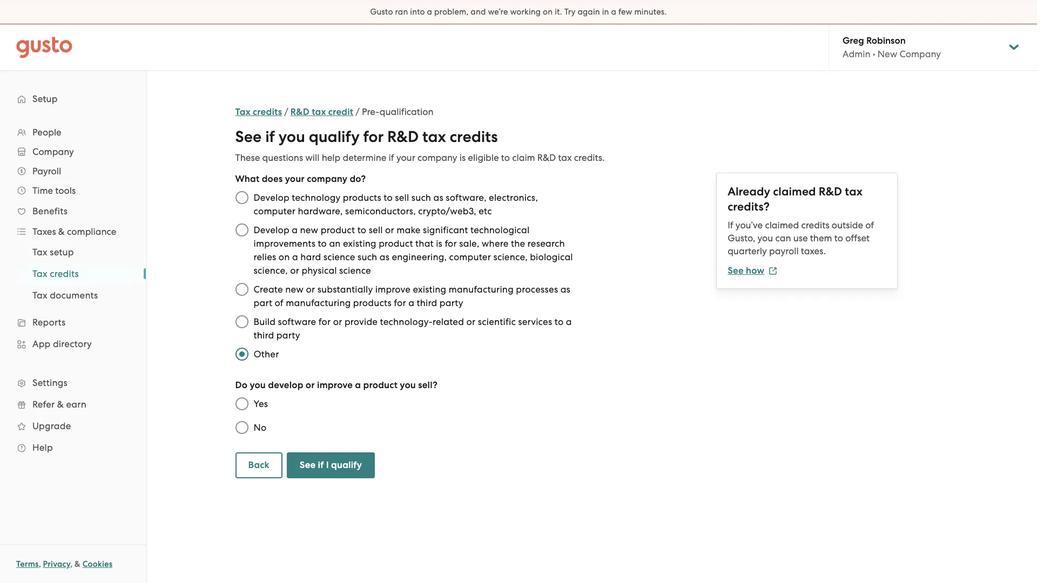 Task type: describe. For each thing, give the bounding box(es) containing it.
to down semiconductors,
[[357, 225, 366, 236]]

Other radio
[[230, 343, 254, 366]]

0 vertical spatial company
[[418, 152, 457, 163]]

1 horizontal spatial science,
[[494, 252, 528, 263]]

software,
[[446, 192, 487, 203]]

can
[[776, 233, 791, 244]]

0 vertical spatial science
[[324, 252, 355, 263]]

qualify for you
[[309, 128, 360, 146]]

time tools button
[[11, 181, 135, 200]]

what does your company do?
[[235, 173, 366, 185]]

how
[[746, 265, 765, 277]]

list containing tax setup
[[0, 242, 146, 306]]

hardware,
[[298, 206, 343, 217]]

party inside build software for or provide technology-related or scientific services to a third party
[[277, 330, 300, 341]]

privacy link
[[43, 560, 70, 569]]

related
[[433, 317, 464, 327]]

r&d inside already claimed r&d tax credits?
[[819, 185, 842, 199]]

you inside if you've claimed credits outside of gusto, you can use them to offset quarterly payroll taxes.
[[758, 233, 773, 244]]

see for see if you qualify for r&d tax credits
[[235, 128, 262, 146]]

of inside if you've claimed credits outside of gusto, you can use them to offset quarterly payroll taxes.
[[866, 220, 874, 231]]

or left the make at the left top of page
[[385, 225, 394, 236]]

as inside develop technology products to sell such as software, electronics, computer hardware, semiconductors, crypto/web3, etc
[[434, 192, 444, 203]]

claimed inside already claimed r&d tax credits?
[[773, 185, 816, 199]]

Yes radio
[[230, 392, 254, 416]]

greg
[[843, 35, 864, 46]]

setup link
[[11, 89, 135, 109]]

gusto,
[[728, 233, 756, 244]]

settings link
[[11, 373, 135, 393]]

physical
[[302, 265, 337, 276]]

minutes.
[[635, 7, 667, 17]]

or left physical on the top left of page
[[290, 265, 299, 276]]

build software for or provide technology-related or scientific services to a third party
[[254, 317, 572, 341]]

no
[[254, 423, 267, 433]]

etc
[[479, 206, 492, 217]]

develop for develop technology products to sell such as software, electronics, computer hardware, semiconductors, crypto/web3, etc
[[254, 192, 290, 203]]

processes
[[516, 284, 558, 295]]

r&d left credit
[[291, 106, 310, 118]]

or right develop
[[306, 380, 315, 391]]

terms , privacy , & cookies
[[16, 560, 113, 569]]

a inside create new or substantially improve existing manufacturing processes as part of manufacturing products for a third party
[[409, 298, 414, 309]]

1 horizontal spatial on
[[543, 7, 553, 17]]

1 horizontal spatial tax credits link
[[235, 106, 282, 118]]

2 horizontal spatial if
[[389, 152, 394, 163]]

see for see if i qualify
[[300, 460, 316, 471]]

1 vertical spatial product
[[379, 238, 413, 249]]

0 horizontal spatial your
[[285, 173, 305, 185]]

gusto
[[370, 7, 393, 17]]

refer & earn
[[32, 399, 86, 410]]

credit
[[328, 106, 354, 118]]

tax up 'these questions will help determine if your company is eligible to claim r&d tax credits.'
[[423, 128, 446, 146]]

taxes
[[32, 226, 56, 237]]

settings
[[32, 378, 67, 388]]

0 vertical spatial is
[[460, 152, 466, 163]]

Create new or substantially improve existing manufacturing processes as part of manufacturing products for a third party radio
[[230, 278, 254, 301]]

computer inside develop technology products to sell such as software, electronics, computer hardware, semiconductors, crypto/web3, etc
[[254, 206, 296, 217]]

cookies
[[83, 560, 113, 569]]

and
[[471, 7, 486, 17]]

No radio
[[230, 416, 254, 440]]

where
[[482, 238, 509, 249]]

ran
[[395, 7, 408, 17]]

upgrade
[[32, 421, 71, 432]]

credits up questions
[[253, 106, 282, 118]]

that
[[416, 238, 434, 249]]

see if i qualify
[[300, 460, 362, 471]]

tax for tax documents
[[32, 290, 47, 301]]

such inside develop technology products to sell such as software, electronics, computer hardware, semiconductors, crypto/web3, etc
[[412, 192, 431, 203]]

tax left the credits.
[[558, 152, 572, 163]]

products inside develop technology products to sell such as software, electronics, computer hardware, semiconductors, crypto/web3, etc
[[343, 192, 381, 203]]

credits up "eligible"
[[450, 128, 498, 146]]

an
[[329, 238, 341, 249]]

qualification
[[380, 106, 434, 117]]

determine
[[343, 152, 387, 163]]

or left provide
[[333, 317, 342, 327]]

technology-
[[380, 317, 433, 327]]

such inside develop a new product to sell or make significant technological improvements to an existing product that is for sale, where the research relies on a hard science such as engineering, computer science, biological science, or physical science
[[358, 252, 377, 263]]

semiconductors,
[[345, 206, 416, 217]]

upgrade link
[[11, 417, 135, 436]]

Build software for or provide technology-related or scientific services to a third party radio
[[230, 310, 254, 334]]

0 horizontal spatial tax credits link
[[19, 264, 135, 284]]

tools
[[55, 185, 76, 196]]

develop a new product to sell or make significant technological improvements to an existing product that is for sale, where the research relies on a hard science such as engineering, computer science, biological science, or physical science
[[254, 225, 573, 276]]

relies
[[254, 252, 276, 263]]

for inside develop a new product to sell or make significant technological improvements to an existing product that is for sale, where the research relies on a hard science such as engineering, computer science, biological science, or physical science
[[445, 238, 457, 249]]

to inside build software for or provide technology-related or scientific services to a third party
[[555, 317, 564, 327]]

new inside create new or substantially improve existing manufacturing processes as part of manufacturing products for a third party
[[285, 284, 304, 295]]

existing inside create new or substantially improve existing manufacturing processes as part of manufacturing products for a third party
[[413, 284, 446, 295]]

technology
[[292, 192, 341, 203]]

2 , from the left
[[70, 560, 73, 569]]

tax for tax setup
[[32, 247, 47, 258]]

outside
[[832, 220, 863, 231]]

tax inside already claimed r&d tax credits?
[[845, 185, 863, 199]]

payroll
[[769, 246, 799, 257]]

people button
[[11, 123, 135, 142]]

problem,
[[434, 7, 469, 17]]

& for compliance
[[58, 226, 65, 237]]

time
[[32, 185, 53, 196]]

if you've claimed credits outside of gusto, you can use them to offset quarterly payroll taxes.
[[728, 220, 874, 257]]

greg robinson admin • new company
[[843, 35, 941, 59]]

will
[[305, 152, 320, 163]]

provide
[[345, 317, 378, 327]]

terms
[[16, 560, 39, 569]]

you've
[[736, 220, 763, 231]]

you right do
[[250, 380, 266, 391]]

compliance
[[67, 226, 116, 237]]

few
[[619, 7, 633, 17]]

1 vertical spatial company
[[307, 173, 348, 185]]

if for see if i qualify
[[318, 460, 324, 471]]

2 vertical spatial &
[[75, 560, 81, 569]]

refer
[[32, 399, 55, 410]]

back button
[[235, 453, 282, 479]]

them
[[810, 233, 832, 244]]

do?
[[350, 173, 366, 185]]

into
[[410, 7, 425, 17]]

in
[[602, 7, 609, 17]]

or right related
[[467, 317, 476, 327]]

electronics,
[[489, 192, 538, 203]]

benefits link
[[11, 202, 135, 221]]

is inside develop a new product to sell or make significant technological improvements to an existing product that is for sale, where the research relies on a hard science such as engineering, computer science, biological science, or physical science
[[436, 238, 443, 249]]

you left sell?
[[400, 380, 416, 391]]

improve for or
[[317, 380, 353, 391]]

develop for develop a new product to sell or make significant technological improvements to an existing product that is for sale, where the research relies on a hard science such as engineering, computer science, biological science, or physical science
[[254, 225, 290, 236]]

biological
[[530, 252, 573, 263]]

the
[[511, 238, 525, 249]]

technological
[[471, 225, 530, 236]]

2 / from the left
[[356, 106, 360, 117]]

i
[[326, 460, 329, 471]]

setup
[[32, 93, 58, 104]]

offset
[[846, 233, 870, 244]]

sell inside develop technology products to sell such as software, electronics, computer hardware, semiconductors, crypto/web3, etc
[[395, 192, 409, 203]]

for inside build software for or provide technology-related or scientific services to a third party
[[319, 317, 331, 327]]

products inside create new or substantially improve existing manufacturing processes as part of manufacturing products for a third party
[[353, 298, 392, 309]]

do
[[235, 380, 248, 391]]

as inside develop a new product to sell or make significant technological improvements to an existing product that is for sale, where the research relies on a hard science such as engineering, computer science, biological science, or physical science
[[380, 252, 390, 263]]

see how
[[728, 265, 765, 277]]



Task type: locate. For each thing, give the bounding box(es) containing it.
1 horizontal spatial company
[[900, 49, 941, 59]]

0 vertical spatial sell
[[395, 192, 409, 203]]

see up these
[[235, 128, 262, 146]]

quarterly
[[728, 246, 767, 257]]

to inside if you've claimed credits outside of gusto, you can use them to offset quarterly payroll taxes.
[[835, 233, 843, 244]]

1 vertical spatial see
[[728, 265, 744, 277]]

1 vertical spatial develop
[[254, 225, 290, 236]]

1 horizontal spatial as
[[434, 192, 444, 203]]

credits up tax documents
[[50, 269, 79, 279]]

if up questions
[[265, 128, 275, 146]]

0 vertical spatial tax credits link
[[235, 106, 282, 118]]

company up technology
[[307, 173, 348, 185]]

tax left credit
[[312, 106, 326, 118]]

0 vertical spatial your
[[397, 152, 415, 163]]

1 horizontal spatial third
[[417, 298, 437, 309]]

sale,
[[459, 238, 479, 249]]

1 horizontal spatial party
[[440, 298, 463, 309]]

improve for substantially
[[375, 284, 411, 295]]

app directory link
[[11, 334, 135, 354]]

qualify right "i"
[[331, 460, 362, 471]]

list
[[0, 123, 146, 459], [0, 242, 146, 306]]

new
[[300, 225, 318, 236], [285, 284, 304, 295]]

1 vertical spatial &
[[57, 399, 64, 410]]

home image
[[16, 36, 72, 58]]

again
[[578, 7, 600, 17]]

1 vertical spatial party
[[277, 330, 300, 341]]

1 horizontal spatial your
[[397, 152, 415, 163]]

claimed right already
[[773, 185, 816, 199]]

credits inside if you've claimed credits outside of gusto, you can use them to offset quarterly payroll taxes.
[[802, 220, 830, 231]]

& for earn
[[57, 399, 64, 410]]

documents
[[50, 290, 98, 301]]

company inside company dropdown button
[[32, 146, 74, 157]]

& inside dropdown button
[[58, 226, 65, 237]]

products down do?
[[343, 192, 381, 203]]

0 vertical spatial manufacturing
[[449, 284, 514, 295]]

develop inside develop technology products to sell such as software, electronics, computer hardware, semiconductors, crypto/web3, etc
[[254, 192, 290, 203]]

& right taxes
[[58, 226, 65, 237]]

claimed up "can" on the right
[[765, 220, 799, 231]]

products up provide
[[353, 298, 392, 309]]

list containing people
[[0, 123, 146, 459]]

2 vertical spatial product
[[363, 380, 398, 391]]

0 vertical spatial computer
[[254, 206, 296, 217]]

tax documents link
[[19, 286, 135, 305]]

claimed
[[773, 185, 816, 199], [765, 220, 799, 231]]

develop technology products to sell such as software, electronics, computer hardware, semiconductors, crypto/web3, etc
[[254, 192, 538, 217]]

time tools
[[32, 185, 76, 196]]

of right part
[[275, 298, 284, 309]]

0 horizontal spatial company
[[32, 146, 74, 157]]

for inside create new or substantially improve existing manufacturing processes as part of manufacturing products for a third party
[[394, 298, 406, 309]]

1 vertical spatial products
[[353, 298, 392, 309]]

0 vertical spatial products
[[343, 192, 381, 203]]

2 horizontal spatial see
[[728, 265, 744, 277]]

as inside create new or substantially improve existing manufacturing processes as part of manufacturing products for a third party
[[561, 284, 571, 295]]

for down significant
[[445, 238, 457, 249]]

0 horizontal spatial see
[[235, 128, 262, 146]]

party
[[440, 298, 463, 309], [277, 330, 300, 341]]

science down an
[[324, 252, 355, 263]]

a inside build software for or provide technology-related or scientific services to a third party
[[566, 317, 572, 327]]

1 vertical spatial if
[[389, 152, 394, 163]]

third inside build software for or provide technology-related or scientific services to a third party
[[254, 330, 274, 341]]

0 vertical spatial product
[[321, 225, 355, 236]]

1 vertical spatial manufacturing
[[286, 298, 351, 309]]

1 vertical spatial existing
[[413, 284, 446, 295]]

0 horizontal spatial such
[[358, 252, 377, 263]]

payroll button
[[11, 162, 135, 181]]

credits
[[253, 106, 282, 118], [450, 128, 498, 146], [802, 220, 830, 231], [50, 269, 79, 279]]

1 develop from the top
[[254, 192, 290, 203]]

reports
[[32, 317, 66, 328]]

sell inside develop a new product to sell or make significant technological improvements to an existing product that is for sale, where the research relies on a hard science such as engineering, computer science, biological science, or physical science
[[369, 225, 383, 236]]

sell up semiconductors,
[[395, 192, 409, 203]]

as up the crypto/web3,
[[434, 192, 444, 203]]

see for see how
[[728, 265, 744, 277]]

such
[[412, 192, 431, 203], [358, 252, 377, 263]]

hard
[[301, 252, 321, 263]]

r&d up "outside" at the right top of page
[[819, 185, 842, 199]]

1 horizontal spatial existing
[[413, 284, 446, 295]]

credits up them
[[802, 220, 830, 231]]

0 horizontal spatial computer
[[254, 206, 296, 217]]

of up offset
[[866, 220, 874, 231]]

0 vertical spatial improve
[[375, 284, 411, 295]]

1 horizontal spatial is
[[460, 152, 466, 163]]

see how link
[[728, 265, 778, 277]]

on down improvements
[[279, 252, 290, 263]]

existing
[[343, 238, 377, 249], [413, 284, 446, 295]]

you left "can" on the right
[[758, 233, 773, 244]]

0 vertical spatial see
[[235, 128, 262, 146]]

tax for tax credits / r&d tax credit / pre-qualification
[[235, 106, 251, 118]]

1 horizontal spatial of
[[866, 220, 874, 231]]

product left sell?
[[363, 380, 398, 391]]

0 horizontal spatial on
[[279, 252, 290, 263]]

substantially
[[318, 284, 373, 295]]

,
[[39, 560, 41, 569], [70, 560, 73, 569]]

app directory
[[32, 339, 92, 350]]

existing down engineering,
[[413, 284, 446, 295]]

1 horizontal spatial company
[[418, 152, 457, 163]]

/ left r&d tax credit link
[[284, 106, 288, 117]]

or down physical on the top left of page
[[306, 284, 315, 295]]

taxes & compliance
[[32, 226, 116, 237]]

company inside greg robinson admin • new company
[[900, 49, 941, 59]]

product up an
[[321, 225, 355, 236]]

1 vertical spatial company
[[32, 146, 74, 157]]

third inside create new or substantially improve existing manufacturing processes as part of manufacturing products for a third party
[[417, 298, 437, 309]]

research
[[528, 238, 565, 249]]

such up the crypto/web3,
[[412, 192, 431, 203]]

2 develop from the top
[[254, 225, 290, 236]]

0 vertical spatial new
[[300, 225, 318, 236]]

1 vertical spatial sell
[[369, 225, 383, 236]]

we're
[[488, 7, 508, 17]]

your right determine
[[397, 152, 415, 163]]

tax down the tax credits on the top
[[32, 290, 47, 301]]

r&d tax credit link
[[291, 106, 354, 118]]

existing right an
[[343, 238, 377, 249]]

new right create
[[285, 284, 304, 295]]

if right determine
[[389, 152, 394, 163]]

1 horizontal spatial /
[[356, 106, 360, 117]]

privacy
[[43, 560, 70, 569]]

0 vertical spatial science,
[[494, 252, 528, 263]]

0 horizontal spatial as
[[380, 252, 390, 263]]

or inside create new or substantially improve existing manufacturing processes as part of manufacturing products for a third party
[[306, 284, 315, 295]]

1 horizontal spatial manufacturing
[[449, 284, 514, 295]]

credits inside list
[[50, 269, 79, 279]]

2 list from the top
[[0, 242, 146, 306]]

earn
[[66, 399, 86, 410]]

1 vertical spatial science
[[339, 265, 371, 276]]

tax
[[235, 106, 251, 118], [32, 247, 47, 258], [32, 269, 47, 279], [32, 290, 47, 301]]

claimed inside if you've claimed credits outside of gusto, you can use them to offset quarterly payroll taxes.
[[765, 220, 799, 231]]

1 vertical spatial claimed
[[765, 220, 799, 231]]

as right processes
[[561, 284, 571, 295]]

0 vertical spatial claimed
[[773, 185, 816, 199]]

1 vertical spatial computer
[[449, 252, 491, 263]]

create
[[254, 284, 283, 295]]

develop up improvements
[[254, 225, 290, 236]]

is left "eligible"
[[460, 152, 466, 163]]

0 horizontal spatial third
[[254, 330, 274, 341]]

Develop a new product to sell or make significant technological improvements to an existing product that is for sale, where the research relies on a hard science such as engineering, computer science, biological science, or physical science radio
[[230, 218, 254, 242]]

0 vertical spatial company
[[900, 49, 941, 59]]

1 list from the top
[[0, 123, 146, 459]]

/
[[284, 106, 288, 117], [356, 106, 360, 117]]

2 horizontal spatial as
[[561, 284, 571, 295]]

see left how
[[728, 265, 744, 277]]

0 horizontal spatial of
[[275, 298, 284, 309]]

tax for tax credits
[[32, 269, 47, 279]]

help
[[32, 443, 53, 453]]

science, down relies
[[254, 265, 288, 276]]

credits.
[[574, 152, 605, 163]]

tax up "outside" at the right top of page
[[845, 185, 863, 199]]

0 vertical spatial as
[[434, 192, 444, 203]]

improve up technology-
[[375, 284, 411, 295]]

, left cookies button
[[70, 560, 73, 569]]

1 vertical spatial is
[[436, 238, 443, 249]]

1 vertical spatial new
[[285, 284, 304, 295]]

is
[[460, 152, 466, 163], [436, 238, 443, 249]]

, left privacy link
[[39, 560, 41, 569]]

third up technology-
[[417, 298, 437, 309]]

0 horizontal spatial /
[[284, 106, 288, 117]]

if inside see if i qualify button
[[318, 460, 324, 471]]

tax down tax setup at the top left
[[32, 269, 47, 279]]

yes
[[254, 399, 268, 410]]

0 horizontal spatial if
[[265, 128, 275, 146]]

or
[[385, 225, 394, 236], [290, 265, 299, 276], [306, 284, 315, 295], [333, 317, 342, 327], [467, 317, 476, 327], [306, 380, 315, 391]]

1 vertical spatial of
[[275, 298, 284, 309]]

tax credits
[[32, 269, 79, 279]]

create new or substantially improve existing manufacturing processes as part of manufacturing products for a third party
[[254, 284, 571, 309]]

to up semiconductors,
[[384, 192, 393, 203]]

tax credits link up these
[[235, 106, 282, 118]]

0 horizontal spatial improve
[[317, 380, 353, 391]]

for up technology-
[[394, 298, 406, 309]]

see left "i"
[[300, 460, 316, 471]]

product down the make at the left top of page
[[379, 238, 413, 249]]

1 vertical spatial as
[[380, 252, 390, 263]]

improvements
[[254, 238, 316, 249]]

Develop technology products to sell such as software, electronics, computer hardware, semiconductors, crypto/web3, etc radio
[[230, 186, 254, 210]]

party up related
[[440, 298, 463, 309]]

science up substantially
[[339, 265, 371, 276]]

try
[[564, 7, 576, 17]]

qualify for i
[[331, 460, 362, 471]]

terms link
[[16, 560, 39, 569]]

see
[[235, 128, 262, 146], [728, 265, 744, 277], [300, 460, 316, 471]]

if for see if you qualify for r&d tax credits
[[265, 128, 275, 146]]

software
[[278, 317, 316, 327]]

third down build
[[254, 330, 274, 341]]

1 , from the left
[[39, 560, 41, 569]]

qualify up help at top left
[[309, 128, 360, 146]]

0 vertical spatial on
[[543, 7, 553, 17]]

to inside develop technology products to sell such as software, electronics, computer hardware, semiconductors, crypto/web3, etc
[[384, 192, 393, 203]]

for up determine
[[363, 128, 384, 146]]

claim
[[512, 152, 535, 163]]

help link
[[11, 438, 135, 458]]

if left "i"
[[318, 460, 324, 471]]

1 vertical spatial improve
[[317, 380, 353, 391]]

see if i qualify button
[[287, 453, 375, 479]]

science, down the
[[494, 252, 528, 263]]

sell?
[[418, 380, 438, 391]]

qualify
[[309, 128, 360, 146], [331, 460, 362, 471]]

you up questions
[[279, 128, 305, 146]]

r&d right claim on the top of the page
[[538, 152, 556, 163]]

1 vertical spatial your
[[285, 173, 305, 185]]

0 horizontal spatial manufacturing
[[286, 298, 351, 309]]

0 vertical spatial qualify
[[309, 128, 360, 146]]

party inside create new or substantially improve existing manufacturing processes as part of manufacturing products for a third party
[[440, 298, 463, 309]]

payroll
[[32, 166, 61, 177]]

on inside develop a new product to sell or make significant technological improvements to an existing product that is for sale, where the research relies on a hard science such as engineering, computer science, biological science, or physical science
[[279, 252, 290, 263]]

r&d down qualification
[[387, 128, 419, 146]]

as left engineering,
[[380, 252, 390, 263]]

0 vertical spatial if
[[265, 128, 275, 146]]

company down people
[[32, 146, 74, 157]]

1 / from the left
[[284, 106, 288, 117]]

your
[[397, 152, 415, 163], [285, 173, 305, 185]]

0 vertical spatial third
[[417, 298, 437, 309]]

0 horizontal spatial ,
[[39, 560, 41, 569]]

/ left pre-
[[356, 106, 360, 117]]

1 horizontal spatial computer
[[449, 252, 491, 263]]

1 vertical spatial science,
[[254, 265, 288, 276]]

company right new
[[900, 49, 941, 59]]

1 horizontal spatial sell
[[395, 192, 409, 203]]

scientific
[[478, 317, 516, 327]]

tax credits link
[[235, 106, 282, 118], [19, 264, 135, 284]]

2 vertical spatial as
[[561, 284, 571, 295]]

on left it. at the right of the page
[[543, 7, 553, 17]]

0 vertical spatial party
[[440, 298, 463, 309]]

1 horizontal spatial improve
[[375, 284, 411, 295]]

improve right develop
[[317, 380, 353, 391]]

0 horizontal spatial science,
[[254, 265, 288, 276]]

part
[[254, 298, 272, 309]]

0 vertical spatial develop
[[254, 192, 290, 203]]

new inside develop a new product to sell or make significant technological improvements to an existing product that is for sale, where the research relies on a hard science such as engineering, computer science, biological science, or physical science
[[300, 225, 318, 236]]

see inside button
[[300, 460, 316, 471]]

existing inside develop a new product to sell or make significant technological improvements to an existing product that is for sale, where the research relies on a hard science such as engineering, computer science, biological science, or physical science
[[343, 238, 377, 249]]

to down "outside" at the right top of page
[[835, 233, 843, 244]]

your right does
[[285, 173, 305, 185]]

0 horizontal spatial company
[[307, 173, 348, 185]]

0 horizontal spatial party
[[277, 330, 300, 341]]

r&d
[[291, 106, 310, 118], [387, 128, 419, 146], [538, 152, 556, 163], [819, 185, 842, 199]]

if
[[728, 220, 734, 231]]

for right 'software'
[[319, 317, 331, 327]]

& left 'earn'
[[57, 399, 64, 410]]

computer down sale,
[[449, 252, 491, 263]]

people
[[32, 127, 61, 138]]

tax up these
[[235, 106, 251, 118]]

qualify inside button
[[331, 460, 362, 471]]

0 vertical spatial existing
[[343, 238, 377, 249]]

develop down does
[[254, 192, 290, 203]]

if
[[265, 128, 275, 146], [389, 152, 394, 163], [318, 460, 324, 471]]

tax setup
[[32, 247, 74, 258]]

manufacturing up scientific
[[449, 284, 514, 295]]

develop inside develop a new product to sell or make significant technological improvements to an existing product that is for sale, where the research relies on a hard science such as engineering, computer science, biological science, or physical science
[[254, 225, 290, 236]]

to left claim on the top of the page
[[501, 152, 510, 163]]

reports link
[[11, 313, 135, 332]]

see if you qualify for r&d tax credits
[[235, 128, 498, 146]]

make
[[397, 225, 421, 236]]

do you develop or improve a product you sell?
[[235, 380, 438, 391]]

2 vertical spatial if
[[318, 460, 324, 471]]

tax credits link up tax documents link
[[19, 264, 135, 284]]

pre-
[[362, 106, 380, 117]]

1 vertical spatial on
[[279, 252, 290, 263]]

what
[[235, 173, 260, 185]]

taxes.
[[801, 246, 826, 257]]

0 horizontal spatial is
[[436, 238, 443, 249]]

0 vertical spatial of
[[866, 220, 874, 231]]

1 vertical spatial qualify
[[331, 460, 362, 471]]

to right services
[[555, 317, 564, 327]]

gusto navigation element
[[0, 71, 146, 476]]

crypto/web3,
[[418, 206, 476, 217]]

1 vertical spatial tax credits link
[[19, 264, 135, 284]]

admin
[[843, 49, 871, 59]]

0 vertical spatial such
[[412, 192, 431, 203]]

0 horizontal spatial sell
[[369, 225, 383, 236]]

improve inside create new or substantially improve existing manufacturing processes as part of manufacturing products for a third party
[[375, 284, 411, 295]]

tax down taxes
[[32, 247, 47, 258]]

0 horizontal spatial existing
[[343, 238, 377, 249]]

such up substantially
[[358, 252, 377, 263]]

1 horizontal spatial ,
[[70, 560, 73, 569]]

sell down semiconductors,
[[369, 225, 383, 236]]

party down 'software'
[[277, 330, 300, 341]]

already
[[728, 185, 771, 199]]

computer down does
[[254, 206, 296, 217]]

is right that
[[436, 238, 443, 249]]

1 horizontal spatial if
[[318, 460, 324, 471]]

new down hardware,
[[300, 225, 318, 236]]

& left cookies button
[[75, 560, 81, 569]]

tax credits / r&d tax credit / pre-qualification
[[235, 106, 434, 118]]

computer inside develop a new product to sell or make significant technological improvements to an existing product that is for sale, where the research relies on a hard science such as engineering, computer science, biological science, or physical science
[[449, 252, 491, 263]]

company left "eligible"
[[418, 152, 457, 163]]

refer & earn link
[[11, 395, 135, 414]]

of inside create new or substantially improve existing manufacturing processes as part of manufacturing products for a third party
[[275, 298, 284, 309]]

1 horizontal spatial such
[[412, 192, 431, 203]]

1 horizontal spatial see
[[300, 460, 316, 471]]

build
[[254, 317, 276, 327]]

manufacturing up 'software'
[[286, 298, 351, 309]]

to left an
[[318, 238, 327, 249]]

1 vertical spatial third
[[254, 330, 274, 341]]



Task type: vqa. For each thing, say whether or not it's contained in the screenshot.
OUR to the bottom
no



